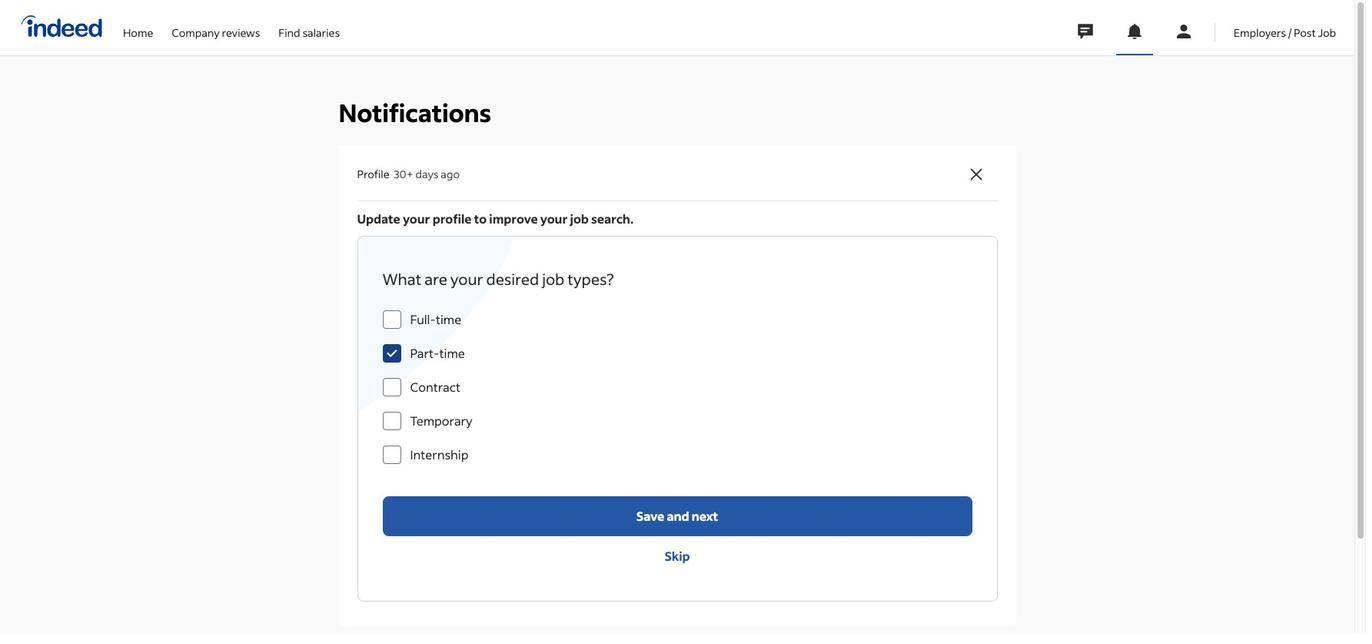 Task type: describe. For each thing, give the bounding box(es) containing it.
profile 30+ days ago
[[357, 167, 460, 182]]

skip link
[[383, 537, 973, 577]]

home link
[[123, 0, 153, 52]]

what are your desired job types?
[[383, 269, 614, 289]]

temporary
[[410, 413, 473, 429]]

reviews
[[222, 25, 260, 40]]

save and next
[[637, 508, 718, 524]]

time for full-
[[436, 311, 462, 328]]

Part-time checkbox
[[383, 344, 401, 363]]

are
[[425, 269, 448, 289]]

what are your desired job types? element
[[383, 303, 973, 472]]

company reviews
[[172, 25, 260, 40]]

full-time
[[410, 311, 462, 328]]

to
[[474, 211, 487, 227]]

part-
[[410, 345, 440, 361]]

employers / post job
[[1234, 25, 1337, 40]]

full-
[[410, 311, 436, 328]]

and
[[667, 508, 690, 524]]

messages unread count 0 image
[[1076, 16, 1096, 47]]

search.
[[592, 211, 634, 227]]

post
[[1295, 25, 1317, 40]]

/
[[1289, 25, 1292, 40]]

Internship checkbox
[[383, 446, 401, 464]]

profile
[[357, 167, 390, 182]]

improve
[[489, 211, 538, 227]]

skip
[[665, 548, 690, 564]]

notifications unread count 0 image
[[1126, 22, 1144, 41]]

find
[[279, 25, 300, 40]]

dismiss profile from 30+ days ago notification image
[[967, 165, 986, 184]]

internship
[[410, 447, 469, 463]]

notifications
[[339, 97, 492, 129]]

2 horizontal spatial your
[[541, 211, 568, 227]]



Task type: vqa. For each thing, say whether or not it's contained in the screenshot.
Edit location text box
no



Task type: locate. For each thing, give the bounding box(es) containing it.
1 vertical spatial time
[[440, 345, 465, 361]]

job
[[570, 211, 589, 227], [542, 269, 565, 289]]

days
[[416, 167, 439, 182]]

1 horizontal spatial job
[[570, 211, 589, 227]]

your right are
[[451, 269, 483, 289]]

find salaries
[[279, 25, 340, 40]]

time
[[436, 311, 462, 328], [440, 345, 465, 361]]

employers
[[1234, 25, 1287, 40]]

account image
[[1175, 22, 1194, 41]]

time down full-time
[[440, 345, 465, 361]]

job
[[1319, 25, 1337, 40]]

notifications main content
[[0, 0, 1355, 634]]

what
[[383, 269, 422, 289]]

desired
[[486, 269, 539, 289]]

0 horizontal spatial job
[[542, 269, 565, 289]]

company
[[172, 25, 220, 40]]

Full-time checkbox
[[383, 311, 401, 329]]

1 horizontal spatial your
[[451, 269, 483, 289]]

next
[[692, 508, 718, 524]]

contract
[[410, 379, 461, 395]]

job left search.
[[570, 211, 589, 227]]

update
[[357, 211, 401, 227]]

employers / post job link
[[1234, 0, 1337, 52]]

time up part-time
[[436, 311, 462, 328]]

Contract checkbox
[[383, 378, 401, 397]]

your right improve
[[541, 211, 568, 227]]

job left types? at the left
[[542, 269, 565, 289]]

update your profile to improve your job search.
[[357, 211, 634, 227]]

types?
[[568, 269, 614, 289]]

save
[[637, 508, 665, 524]]

company reviews link
[[172, 0, 260, 52]]

ago
[[441, 167, 460, 182]]

0 vertical spatial job
[[570, 211, 589, 227]]

0 vertical spatial time
[[436, 311, 462, 328]]

Temporary checkbox
[[383, 412, 401, 431]]

profile
[[433, 211, 472, 227]]

home
[[123, 25, 153, 40]]

1 vertical spatial job
[[542, 269, 565, 289]]

part-time
[[410, 345, 465, 361]]

save and next button
[[383, 497, 973, 537]]

time for part-
[[440, 345, 465, 361]]

0 horizontal spatial your
[[403, 211, 430, 227]]

salaries
[[303, 25, 340, 40]]

30+
[[394, 167, 414, 182]]

find salaries link
[[279, 0, 340, 52]]

your left profile
[[403, 211, 430, 227]]

your
[[403, 211, 430, 227], [541, 211, 568, 227], [451, 269, 483, 289]]



